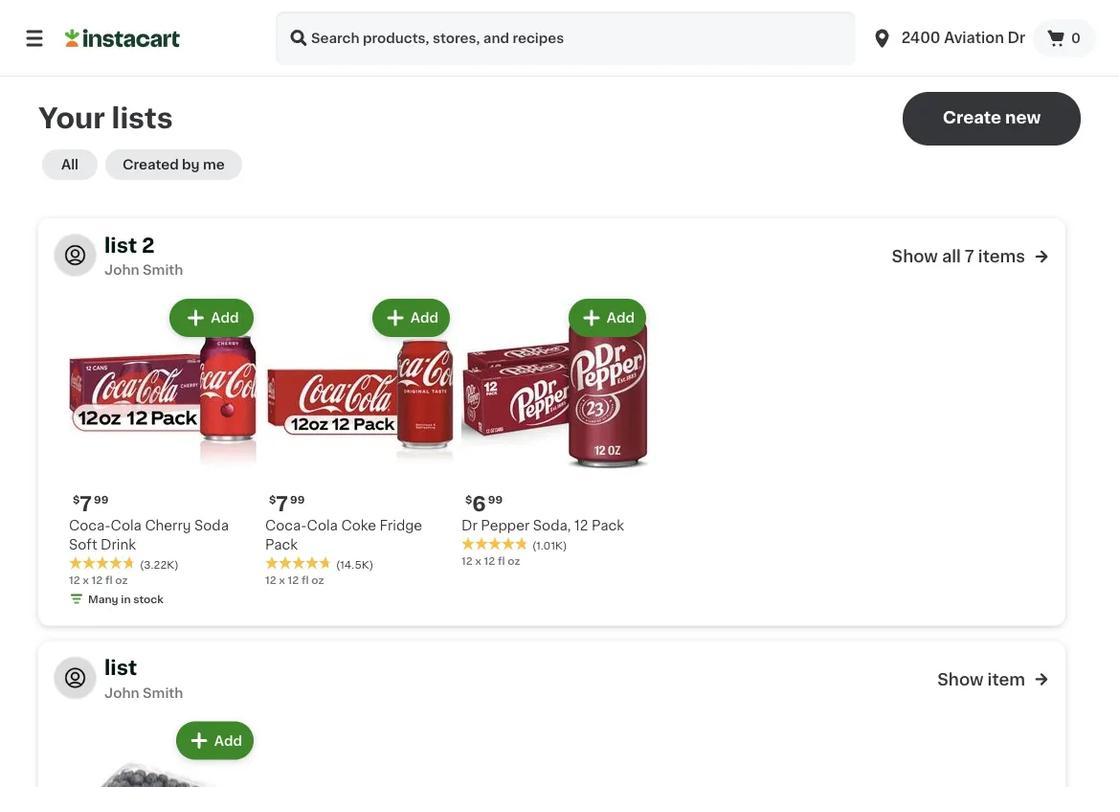 Task type: describe. For each thing, give the bounding box(es) containing it.
all
[[61, 158, 79, 171]]

add button for dr pepper soda, 12 pack
[[570, 301, 644, 335]]

lists
[[112, 105, 173, 132]]

coca-cola cherry soda soft drink
[[69, 519, 229, 552]]

(3.22k)
[[140, 559, 179, 570]]

me
[[203, 158, 225, 171]]

many
[[88, 594, 118, 604]]

list for list
[[104, 658, 137, 678]]

$ for dr pepper soda, 12 pack
[[465, 495, 472, 505]]

show item
[[938, 671, 1026, 688]]

add button for coca-cola coke fridge pack
[[374, 301, 448, 335]]

pack for 7
[[265, 538, 298, 552]]

list for list 2
[[104, 235, 137, 255]]

2400
[[902, 31, 941, 45]]

Search field
[[276, 11, 856, 65]]

cola for cherry
[[111, 519, 142, 532]]

create new
[[943, 110, 1041, 126]]

fl for coca-cola coke fridge pack
[[302, 575, 309, 585]]

cherry
[[145, 519, 191, 532]]

dr inside 2400 aviation dr popup button
[[1008, 31, 1026, 45]]

add for dr pepper soda, 12 pack
[[607, 311, 635, 325]]

oz for cherry
[[115, 575, 128, 585]]

show all 7 items
[[892, 248, 1026, 265]]

new
[[1006, 110, 1041, 126]]

cola for coke
[[307, 519, 338, 532]]

add button for coca-cola cherry soda soft drink
[[175, 301, 252, 335]]

0 button
[[1033, 19, 1096, 57]]

$ 6 99
[[465, 494, 503, 514]]

1 vertical spatial dr
[[462, 519, 478, 532]]

oz for soda,
[[508, 555, 520, 566]]

pack for 6
[[592, 519, 624, 532]]

aviation
[[944, 31, 1004, 45]]

2400 aviation dr
[[902, 31, 1026, 45]]

2400 aviation dr button
[[863, 11, 1033, 65]]

(14.5k)
[[336, 559, 374, 570]]

many in stock
[[88, 594, 164, 604]]

list john smith
[[104, 658, 183, 699]]

created by me
[[123, 158, 225, 171]]

99 for coca-cola coke fridge pack
[[290, 495, 305, 505]]

soda
[[194, 519, 229, 532]]

by
[[182, 158, 200, 171]]

create new button
[[903, 92, 1081, 146]]

pepper
[[481, 519, 530, 532]]

12 x 12 fl oz for dr pepper soda, 12 pack
[[462, 555, 520, 566]]

coke
[[341, 519, 376, 532]]

soft
[[69, 538, 97, 552]]

john inside list john smith
[[104, 686, 139, 699]]

7 for coca-cola coke fridge pack
[[276, 494, 288, 514]]

in
[[121, 594, 131, 604]]

x for dr pepper soda, 12 pack
[[475, 555, 482, 566]]

coca- for pack
[[265, 519, 307, 532]]

12 x 12 fl oz for coca-cola coke fridge pack
[[265, 575, 324, 585]]



Task type: locate. For each thing, give the bounding box(es) containing it.
12 x 12 fl oz down coca-cola coke fridge pack
[[265, 575, 324, 585]]

1 $ from the left
[[73, 495, 80, 505]]

99
[[94, 495, 108, 505], [290, 495, 305, 505], [488, 495, 503, 505]]

product group
[[69, 295, 258, 610], [265, 295, 454, 587], [462, 295, 650, 568], [69, 718, 258, 787]]

cola up the drink
[[111, 519, 142, 532]]

add for coca-cola coke fridge pack
[[411, 311, 439, 325]]

1 99 from the left
[[94, 495, 108, 505]]

1 horizontal spatial oz
[[311, 575, 324, 585]]

oz for coke
[[311, 575, 324, 585]]

smith down stock
[[143, 686, 183, 699]]

fl up many
[[105, 575, 113, 585]]

$ 7 99 up soft
[[73, 494, 108, 514]]

0 vertical spatial show
[[892, 248, 938, 265]]

2 99 from the left
[[290, 495, 305, 505]]

12 x 12 fl oz up many
[[69, 575, 128, 585]]

0 horizontal spatial 99
[[94, 495, 108, 505]]

7
[[965, 248, 975, 265], [80, 494, 92, 514], [276, 494, 288, 514]]

$ up "dr pepper soda, 12 pack"
[[465, 495, 472, 505]]

0 vertical spatial john
[[104, 263, 139, 277]]

1 horizontal spatial 7
[[276, 494, 288, 514]]

2400 aviation dr button
[[871, 11, 1026, 65]]

1 horizontal spatial pack
[[592, 519, 624, 532]]

x inside 'product' group
[[475, 555, 482, 566]]

product group containing add
[[69, 718, 258, 787]]

7 for coca-cola cherry soda soft drink
[[80, 494, 92, 514]]

1 $ 7 99 from the left
[[73, 494, 108, 514]]

0 vertical spatial dr
[[1008, 31, 1026, 45]]

2 list from the top
[[104, 658, 137, 678]]

1 horizontal spatial dr
[[1008, 31, 1026, 45]]

$
[[73, 495, 80, 505], [269, 495, 276, 505], [465, 495, 472, 505]]

2 horizontal spatial 99
[[488, 495, 503, 505]]

0 horizontal spatial fl
[[105, 575, 113, 585]]

coca- left coke
[[265, 519, 307, 532]]

dr pepper soda, 12 pack
[[462, 519, 624, 532]]

oz inside 'product' group
[[508, 555, 520, 566]]

2
[[142, 235, 155, 255]]

stock
[[133, 594, 164, 604]]

2 smith from the top
[[143, 686, 183, 699]]

12 x 12 fl oz
[[462, 555, 520, 566], [69, 575, 128, 585], [265, 575, 324, 585]]

fl for coca-cola cherry soda soft drink
[[105, 575, 113, 585]]

0 vertical spatial list
[[104, 235, 137, 255]]

coca- inside coca-cola cherry soda soft drink
[[69, 519, 111, 532]]

$ 7 99 for coca-cola cherry soda soft drink
[[73, 494, 108, 514]]

1 horizontal spatial $ 7 99
[[269, 494, 305, 514]]

1 horizontal spatial x
[[279, 575, 285, 585]]

create
[[943, 110, 1002, 126]]

created
[[123, 158, 179, 171]]

list 2 john smith
[[104, 235, 183, 277]]

99 inside $ 6 99
[[488, 495, 503, 505]]

0 horizontal spatial coca-
[[69, 519, 111, 532]]

pack
[[592, 519, 624, 532], [265, 538, 298, 552]]

1 smith from the top
[[143, 263, 183, 277]]

$ 7 99
[[73, 494, 108, 514], [269, 494, 305, 514]]

coca-cola coke fridge pack
[[265, 519, 422, 552]]

0 horizontal spatial cola
[[111, 519, 142, 532]]

add for coca-cola cherry soda soft drink
[[213, 311, 241, 325]]

items
[[978, 248, 1026, 265]]

1 horizontal spatial $
[[269, 495, 276, 505]]

x
[[475, 555, 482, 566], [83, 575, 89, 585], [279, 575, 285, 585]]

2 horizontal spatial 7
[[965, 248, 975, 265]]

all
[[942, 248, 961, 265]]

★★★★★
[[462, 537, 529, 551], [462, 537, 529, 551], [69, 557, 136, 570], [69, 557, 136, 570], [265, 557, 332, 570], [265, 557, 332, 570]]

2 cola from the left
[[307, 519, 338, 532]]

2 horizontal spatial $
[[465, 495, 472, 505]]

list left 2 in the top left of the page
[[104, 235, 137, 255]]

1 horizontal spatial coca-
[[265, 519, 307, 532]]

6
[[472, 494, 486, 514]]

smith
[[143, 263, 183, 277], [143, 686, 183, 699]]

0 horizontal spatial $ 7 99
[[73, 494, 108, 514]]

0 horizontal spatial $
[[73, 495, 80, 505]]

1 vertical spatial pack
[[265, 538, 298, 552]]

smith down 2 in the top left of the page
[[143, 263, 183, 277]]

$ for coca-cola coke fridge pack
[[269, 495, 276, 505]]

$ for coca-cola cherry soda soft drink
[[73, 495, 80, 505]]

your
[[38, 105, 105, 132]]

coca- for soft
[[69, 519, 111, 532]]

1 list from the top
[[104, 235, 137, 255]]

coca-
[[69, 519, 111, 532], [265, 519, 307, 532]]

99 up the drink
[[94, 495, 108, 505]]

3 99 from the left
[[488, 495, 503, 505]]

smith inside the list 2 john smith
[[143, 263, 183, 277]]

fl for dr pepper soda, 12 pack
[[498, 555, 505, 566]]

cola
[[111, 519, 142, 532], [307, 519, 338, 532]]

$ inside $ 6 99
[[465, 495, 472, 505]]

None search field
[[276, 11, 856, 65]]

(1.01k)
[[532, 540, 567, 551]]

1 cola from the left
[[111, 519, 142, 532]]

2 coca- from the left
[[265, 519, 307, 532]]

oz up many in stock
[[115, 575, 128, 585]]

99 up coca-cola coke fridge pack
[[290, 495, 305, 505]]

0 horizontal spatial pack
[[265, 538, 298, 552]]

12
[[575, 519, 588, 532], [462, 555, 473, 566], [484, 555, 495, 566], [69, 575, 80, 585], [92, 575, 103, 585], [265, 575, 276, 585], [288, 575, 299, 585]]

john
[[104, 263, 139, 277], [104, 686, 139, 699]]

fridge
[[380, 519, 422, 532]]

add button
[[175, 301, 252, 335], [374, 301, 448, 335], [570, 301, 644, 335], [178, 723, 252, 758]]

0 vertical spatial pack
[[592, 519, 624, 532]]

1 vertical spatial show
[[938, 671, 984, 688]]

2 horizontal spatial x
[[475, 555, 482, 566]]

1 horizontal spatial fl
[[302, 575, 309, 585]]

1 horizontal spatial cola
[[307, 519, 338, 532]]

cola left coke
[[307, 519, 338, 532]]

1 horizontal spatial 99
[[290, 495, 305, 505]]

x for coca-cola coke fridge pack
[[279, 575, 285, 585]]

coca- up soft
[[69, 519, 111, 532]]

show for john
[[938, 671, 984, 688]]

0 horizontal spatial x
[[83, 575, 89, 585]]

oz down pepper
[[508, 555, 520, 566]]

oz down coca-cola coke fridge pack
[[311, 575, 324, 585]]

cola inside coca-cola coke fridge pack
[[307, 519, 338, 532]]

0 horizontal spatial oz
[[115, 575, 128, 585]]

3 $ from the left
[[465, 495, 472, 505]]

2 john from the top
[[104, 686, 139, 699]]

7 right all
[[965, 248, 975, 265]]

oz
[[508, 555, 520, 566], [115, 575, 128, 585], [311, 575, 324, 585]]

1 coca- from the left
[[69, 519, 111, 532]]

0 horizontal spatial 7
[[80, 494, 92, 514]]

12 x 12 fl oz for coca-cola cherry soda soft drink
[[69, 575, 128, 585]]

instacart logo image
[[65, 27, 180, 50]]

99 right "6"
[[488, 495, 503, 505]]

x down pepper
[[475, 555, 482, 566]]

list down many in stock
[[104, 658, 137, 678]]

coca- inside coca-cola coke fridge pack
[[265, 519, 307, 532]]

$ 7 99 for coca-cola coke fridge pack
[[269, 494, 305, 514]]

john inside the list 2 john smith
[[104, 263, 139, 277]]

list inside list john smith
[[104, 658, 137, 678]]

created by me button
[[105, 149, 242, 180]]

$ up soft
[[73, 495, 80, 505]]

x for coca-cola cherry soda soft drink
[[83, 575, 89, 585]]

2 $ from the left
[[269, 495, 276, 505]]

1 vertical spatial smith
[[143, 686, 183, 699]]

0 horizontal spatial dr
[[462, 519, 478, 532]]

your lists
[[38, 105, 173, 132]]

fl
[[498, 555, 505, 566], [105, 575, 113, 585], [302, 575, 309, 585]]

2 horizontal spatial fl
[[498, 555, 505, 566]]

99 for coca-cola cherry soda soft drink
[[94, 495, 108, 505]]

1 vertical spatial john
[[104, 686, 139, 699]]

2 $ 7 99 from the left
[[269, 494, 305, 514]]

$ up coca-cola coke fridge pack
[[269, 495, 276, 505]]

show for 2
[[892, 248, 938, 265]]

list
[[104, 235, 137, 255], [104, 658, 137, 678]]

smith inside list john smith
[[143, 686, 183, 699]]

12 x 12 fl oz down pepper
[[462, 555, 520, 566]]

1 john from the top
[[104, 263, 139, 277]]

show left item
[[938, 671, 984, 688]]

2 horizontal spatial oz
[[508, 555, 520, 566]]

dr
[[1008, 31, 1026, 45], [462, 519, 478, 532]]

2 horizontal spatial 12 x 12 fl oz
[[462, 555, 520, 566]]

0 vertical spatial smith
[[143, 263, 183, 277]]

fl down coca-cola coke fridge pack
[[302, 575, 309, 585]]

x down coca-cola coke fridge pack
[[279, 575, 285, 585]]

1 vertical spatial list
[[104, 658, 137, 678]]

$ 7 99 up coca-cola coke fridge pack
[[269, 494, 305, 514]]

x up many
[[83, 575, 89, 585]]

product group containing 6
[[462, 295, 650, 568]]

0 horizontal spatial 12 x 12 fl oz
[[69, 575, 128, 585]]

all button
[[42, 149, 98, 180]]

cola inside coca-cola cherry soda soft drink
[[111, 519, 142, 532]]

12 x 12 fl oz inside 'product' group
[[462, 555, 520, 566]]

drink
[[101, 538, 136, 552]]

soda,
[[533, 519, 571, 532]]

0
[[1072, 32, 1081, 45]]

show
[[892, 248, 938, 265], [938, 671, 984, 688]]

pack inside coca-cola coke fridge pack
[[265, 538, 298, 552]]

add
[[213, 311, 241, 325], [411, 311, 439, 325], [607, 311, 635, 325], [214, 734, 242, 747]]

item
[[988, 671, 1026, 688]]

7 up coca-cola coke fridge pack
[[276, 494, 288, 514]]

1 horizontal spatial 12 x 12 fl oz
[[265, 575, 324, 585]]

list inside the list 2 john smith
[[104, 235, 137, 255]]

fl down pepper
[[498, 555, 505, 566]]

dr right aviation
[[1008, 31, 1026, 45]]

dr down "6"
[[462, 519, 478, 532]]

99 for dr pepper soda, 12 pack
[[488, 495, 503, 505]]

7 up soft
[[80, 494, 92, 514]]

show left all
[[892, 248, 938, 265]]



Task type: vqa. For each thing, say whether or not it's contained in the screenshot.
Save $7 per order on average Free deliveries, reduced service fees on all your orders
no



